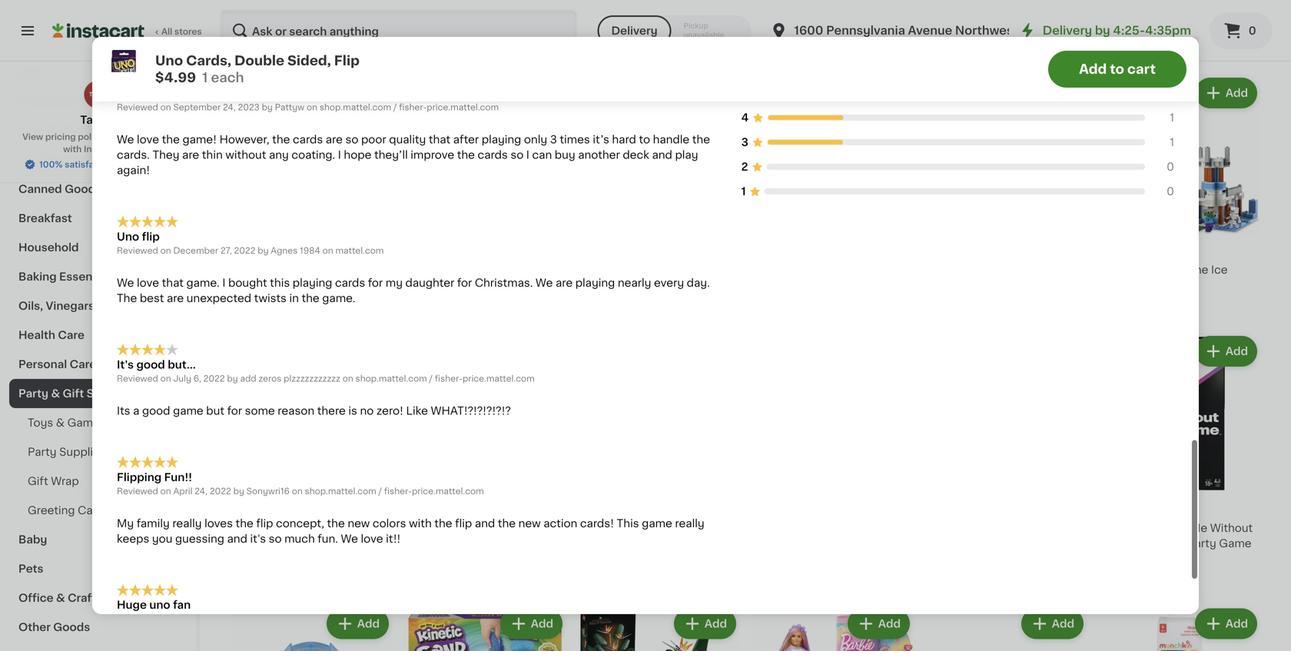 Task type: describe. For each thing, give the bounding box(es) containing it.
/ inside flipping fun!! reviewed on april 24, 2022 by sonywri16 on shop.mattel.com / fisher-price.mattel.com
[[379, 487, 382, 495]]

gray
[[1161, 23, 1187, 33]]

coating.
[[292, 150, 335, 160]]

office
[[18, 593, 53, 603]]

glow
[[687, 523, 715, 533]]

party up the toys
[[18, 388, 48, 399]]

and inside we love the game!  however, the cards are so poor quality that after playing only 3 times it's hard to handle the cards.  they are thin without any coating.  i hope they'll improve the cards so i can buy another deck and play again!
[[652, 150, 673, 160]]

2022 for flipping fun!!
[[210, 487, 231, 495]]

party supplies link
[[9, 437, 187, 467]]

pricing
[[45, 133, 76, 141]]

1 vertical spatial so
[[511, 150, 524, 160]]

0 vertical spatial supplies
[[87, 388, 135, 399]]

dry
[[18, 125, 39, 136]]

28,
[[202, 615, 215, 623]]

99
[[259, 245, 271, 253]]

each inside uno cards, double sided, flip $4.99 1 each
[[211, 71, 244, 84]]

2 horizontal spatial flip
[[455, 518, 472, 529]]

personal care link
[[9, 350, 187, 379]]

grady
[[1183, 0, 1216, 3]]

is
[[349, 405, 357, 416]]

1 horizontal spatial each
[[584, 21, 605, 30]]

condiments & sauces link
[[9, 145, 187, 174]]

0 vertical spatial cards
[[293, 134, 323, 145]]

avenue
[[908, 25, 953, 36]]

& inside squishmallows ronalda the pink and purple yeti plush toy - pink & purple
[[264, 23, 272, 33]]

the up any
[[272, 134, 290, 145]]

service type group
[[598, 15, 751, 46]]

set inside lego speed champion porsche building toy set
[[347, 538, 365, 549]]

by inside uno flip reviewed on december 27, 2022 by agnes 1984 on mattel.com
[[258, 246, 269, 255]]

fisher- inside the it's good but... reviewed on july 6, 2022 by add zeros plzzzzzzzzzzz on shop.mattel.com / fisher-price.mattel.com
[[435, 374, 463, 383]]

lego for lego kids' star wars the mandalorians n-1 starfighter microfighter construction set
[[752, 0, 783, 3]]

oils, vinegars, & spices
[[18, 301, 149, 311]]

1 horizontal spatial for
[[368, 277, 383, 288]]

guessing
[[175, 533, 224, 544]]

target logo image
[[83, 80, 113, 109]]

squishmallows grady the appaloosa painted horse plush toy - gray button
[[1099, 0, 1261, 48]]

0 horizontal spatial for
[[227, 405, 242, 416]]

health care
[[18, 330, 84, 341]]

2020
[[218, 615, 240, 623]]

lego for lego minecraft the ice castle building kit
[[1099, 264, 1131, 275]]

toys
[[28, 417, 53, 428]]

& inside 'link'
[[104, 184, 113, 194]]

graaceee
[[255, 615, 295, 623]]

health
[[18, 330, 55, 341]]

building for castle
[[1137, 280, 1181, 291]]

unexpected
[[187, 293, 251, 304]]

on down uno
[[160, 615, 171, 623]]

3 inside we love the game!  however, the cards are so poor quality that after playing only 3 times it's hard to handle the cards.  they are thin without any coating.  i hope they'll improve the cards so i can buy another deck and play again!
[[550, 134, 557, 145]]

times
[[560, 134, 590, 145]]

target
[[80, 115, 116, 125]]

on left april in the left of the page
[[160, 487, 171, 495]]

to inside button
[[1110, 63, 1125, 76]]

dry goods & pasta
[[18, 125, 123, 136]]

squishmallows for cake
[[404, 0, 485, 3]]

4
[[742, 112, 749, 123]]

the down after
[[457, 150, 475, 160]]

the right $68.99
[[498, 518, 516, 529]]

toys & games
[[28, 417, 106, 428]]

$36.99 original price: $45.99 element
[[1099, 242, 1261, 262]]

yeti
[[317, 7, 337, 18]]

0 vertical spatial gift
[[63, 388, 84, 399]]

27,
[[221, 246, 232, 255]]

disney inside the disney & pixar cars glow racers transforming mack playset
[[578, 523, 616, 533]]

toy inside squishmallows grady the appaloosa painted horse plush toy - gray
[[1132, 23, 1151, 33]]

all stores link
[[52, 9, 203, 52]]

we inside we love the game!  however, the cards are so poor quality that after playing only 3 times it's hard to handle the cards.  they are thin without any coating.  i hope they'll improve the cards so i can buy another deck and play again!
[[117, 134, 134, 145]]

2 horizontal spatial cards
[[478, 150, 508, 160]]

are right christmas.
[[556, 277, 573, 288]]

some
[[245, 405, 275, 416]]

game inside the kinetic sand tell me without telling me adult party game
[[1219, 538, 1252, 549]]

0 for 1
[[1167, 186, 1175, 197]]

no
[[360, 405, 374, 416]]

$55.99 original price: $68.99 element
[[404, 500, 566, 520]]

a
[[133, 405, 139, 416]]

but...
[[168, 359, 196, 370]]

that inside we love the game!  however, the cards are so poor quality that after playing only 3 times it's hard to handle the cards.  they are thin without any coating.  i hope they'll improve the cards so i can buy another deck and play again!
[[429, 134, 451, 145]]

fun!!
[[164, 472, 192, 483]]

game inside my family really loves the flip concept, the new colors with the flip and the new action cards! this game really keeps you guessing and it's so much fun. we love it!!
[[642, 518, 673, 529]]

party inside barbie pool party doll house with 3 story slide dreamhouse
[[990, 0, 1019, 3]]

tell
[[1170, 523, 1188, 533]]

1 reviewed from the top
[[117, 103, 158, 112]]

by inside huge uno fan reviewed on march 28, 2020 by graaceee on shop.mattel.com / fisher-price.mattel.com
[[242, 615, 253, 623]]

lego kids' star wars the mandalorians n-1 starfighter microfighter construction set
[[752, 0, 913, 33]]

play
[[675, 150, 698, 160]]

delivery for delivery by 4:25-4:35pm
[[1043, 25, 1092, 36]]

$22.99 original price: $28.99 element for pixar
[[578, 500, 740, 520]]

we right christmas.
[[536, 277, 553, 288]]

microfighter
[[752, 23, 818, 33]]

fan
[[173, 600, 191, 610]]

1600
[[795, 25, 824, 36]]

are down game!
[[182, 150, 199, 160]]

on up the is
[[343, 374, 353, 383]]

deck
[[623, 150, 650, 160]]

0 inside button
[[1249, 25, 1257, 36]]

daughter
[[406, 277, 455, 288]]

with inside my family really loves the flip concept, the new colors with the flip and the new action cards! this game really keeps you guessing and it's so much fun. we love it!!
[[409, 518, 432, 529]]

- inside squishmallows ronalda the pink and purple yeti plush toy - pink & purple
[[231, 23, 235, 33]]

3 inside barbie pool party doll house with 3 story slide dreamhouse
[[951, 7, 958, 18]]

reviewed inside huge uno fan reviewed on march 28, 2020 by graaceee on shop.mattel.com / fisher-price.mattel.com
[[117, 615, 158, 623]]

again!
[[117, 165, 150, 176]]

lego city custom car garage building toy set
[[404, 523, 533, 549]]

handle
[[653, 134, 690, 145]]

foods
[[72, 96, 106, 107]]

price.mattel.com inside the it's good but... reviewed on july 6, 2022 by add zeros plzzzzzzzzzzz on shop.mattel.com / fisher-price.mattel.com
[[463, 374, 535, 383]]

buy
[[555, 150, 575, 160]]

cards inside "we love that game. i bought this playing cards for my daughter for christmas. we are playing nearly every day. the best are unexpected twists in the game."
[[335, 277, 365, 288]]

board
[[335, 280, 367, 291]]

/ inside huge uno fan reviewed on march 28, 2020 by graaceee on shop.mattel.com / fisher-price.mattel.com
[[384, 615, 387, 623]]

health care link
[[9, 321, 187, 350]]

uno for uno flip reviewed on december 27, 2022 by agnes 1984 on mattel.com
[[117, 231, 139, 242]]

squishmallows ronalda the pink and purple yeti plush toy - pink & purple button
[[231, 0, 392, 48]]

on right sonywri16
[[292, 487, 303, 495]]

hard
[[612, 134, 636, 145]]

on right 'graaceee'
[[297, 615, 308, 623]]

pattyw
[[275, 103, 305, 112]]

add to cart
[[1079, 63, 1156, 76]]

appaloosa
[[1099, 7, 1157, 18]]

kit
[[1183, 280, 1198, 291]]

recent
[[651, 32, 692, 43]]

doll
[[1021, 0, 1043, 3]]

porsche
[[231, 538, 275, 549]]

the inside squishmallows pama the strawberry cake pop plush toy - pink
[[521, 0, 539, 3]]

goods for canned
[[65, 184, 102, 194]]

customer
[[742, 24, 827, 40]]

product group containing 19
[[231, 75, 392, 321]]

squishmallows grady the appaloosa painted horse plush toy - gray
[[1099, 0, 1237, 33]]

the up the fun.
[[327, 518, 345, 529]]

shop.mattel.com inside the it's good but... reviewed on july 6, 2022 by add zeros plzzzzzzzzzzz on shop.mattel.com / fisher-price.mattel.com
[[356, 374, 427, 383]]

the up they
[[162, 134, 180, 145]]

by left 4:25-
[[1095, 25, 1111, 36]]

- for squishmallows pama the strawberry cake pop plush toy - pink
[[427, 23, 431, 33]]

price.mattel.com inside huge uno fan reviewed on march 28, 2020 by graaceee on shop.mattel.com / fisher-price.mattel.com
[[417, 615, 489, 623]]

vinegars,
[[46, 301, 98, 311]]

0 horizontal spatial gift
[[28, 476, 48, 487]]

3 down add to cart button
[[1168, 88, 1175, 99]]

pink inside squishmallows pama the strawberry cake pop plush toy - pink
[[434, 23, 457, 33]]

flipping
[[117, 472, 162, 483]]

disney inside ravensburger villainous: introduction to evil board game disney 100 edition
[[266, 295, 304, 306]]

the inside squishmallows ronalda the pink and purple yeti plush toy - pink & purple
[[361, 0, 379, 3]]

on left september
[[160, 103, 171, 112]]

to inside ravensburger villainous: introduction to evil board game disney 100 edition
[[300, 280, 311, 291]]

1 really from the left
[[172, 518, 202, 529]]

quality
[[389, 134, 426, 145]]

$19.99 original price: $34.99 element
[[231, 242, 392, 262]]

concept,
[[276, 518, 324, 529]]

delivery for delivery
[[612, 25, 658, 36]]

after
[[453, 134, 479, 145]]

are up coating.
[[326, 134, 343, 145]]

uno for uno cards, double sided, flip $4.99 1 each
[[155, 54, 183, 67]]

1 vertical spatial good
[[142, 405, 170, 416]]

1 horizontal spatial 24,
[[223, 103, 236, 112]]

keeps
[[117, 533, 149, 544]]

reason
[[278, 405, 315, 416]]

by inside the it's good but... reviewed on july 6, 2022 by add zeros plzzzzzzzzzzz on shop.mattel.com / fisher-price.mattel.com
[[227, 374, 238, 383]]

the up garage
[[435, 518, 452, 529]]

reviewed inside the it's good but... reviewed on july 6, 2022 by add zeros plzzzzzzzzzzz on shop.mattel.com / fisher-price.mattel.com
[[117, 374, 158, 383]]

ice
[[1211, 264, 1228, 275]]

set inside lego city custom car garage building toy set
[[515, 538, 533, 549]]

0 vertical spatial purple
[[279, 7, 314, 18]]

that inside "we love that game. i bought this playing cards for my daughter for christmas. we are playing nearly every day. the best are unexpected twists in the game."
[[162, 277, 184, 288]]

delivery by 4:25-4:35pm
[[1043, 25, 1191, 36]]

squishmallows pama the strawberry cake pop plush toy - pink
[[404, 0, 551, 33]]

only
[[524, 134, 547, 145]]

1 new from the left
[[348, 518, 370, 529]]

ravensburger villainous: introduction to evil board game disney 100 edition
[[231, 264, 367, 306]]

this
[[270, 277, 290, 288]]

dreamhouse
[[926, 23, 995, 33]]

shop.mattel.com up the poor at the top left of page
[[320, 103, 391, 112]]

19
[[239, 244, 258, 260]]

however,
[[220, 134, 270, 145]]

with for instacart.
[[63, 145, 82, 153]]

its a good game but for some reason there is no zero! like what!?!?!?!?!?
[[117, 405, 511, 416]]

loves
[[205, 518, 233, 529]]

party down the toys
[[28, 447, 57, 457]]

2 horizontal spatial i
[[526, 150, 530, 160]]

view pricing policy. not affiliated with instacart. link
[[12, 131, 184, 155]]

0 horizontal spatial playing
[[293, 277, 332, 288]]

we up "spices"
[[117, 277, 134, 288]]

love for that
[[137, 277, 159, 288]]

on left july
[[160, 374, 171, 383]]

thin
[[202, 150, 223, 160]]

price.mattel.com inside flipping fun!! reviewed on april 24, 2022 by sonywri16 on shop.mattel.com / fisher-price.mattel.com
[[412, 487, 484, 495]]

1984
[[300, 246, 320, 255]]

care for personal care
[[70, 359, 96, 370]]

6,
[[193, 374, 201, 383]]

introduction
[[231, 280, 297, 291]]

and left it's
[[227, 533, 247, 544]]

1 vertical spatial supplies
[[59, 447, 106, 457]]

pixar
[[630, 523, 657, 533]]

it's
[[250, 533, 266, 544]]

uno cards, double sided, flip $4.99 1 each
[[155, 54, 360, 84]]

twists
[[254, 293, 287, 304]]

instacart.
[[84, 145, 126, 153]]

0 for 2
[[1167, 162, 1175, 172]]



Task type: locate. For each thing, give the bounding box(es) containing it.
3 right only
[[550, 134, 557, 145]]

0 horizontal spatial 24,
[[195, 487, 208, 495]]

toy inside squishmallows ronalda the pink and purple yeti plush toy - pink & purple
[[372, 7, 391, 18]]

love for the
[[137, 134, 159, 145]]

goods inside other goods link
[[53, 622, 90, 633]]

good inside the it's good but... reviewed on july 6, 2022 by add zeros plzzzzzzzzzzz on shop.mattel.com / fisher-price.mattel.com
[[136, 359, 165, 370]]

cards
[[293, 134, 323, 145], [478, 150, 508, 160], [335, 277, 365, 288]]

delivery by 4:25-4:35pm link
[[1018, 22, 1191, 40]]

1 - from the left
[[231, 23, 235, 33]]

1 $22.99 original price: $28.99 element from the left
[[231, 500, 392, 520]]

2 vertical spatial to
[[300, 280, 311, 291]]

like
[[406, 405, 428, 416]]

instacart logo image
[[52, 22, 145, 40]]

game down bought at the left top of page
[[231, 295, 263, 306]]

1 vertical spatial cards
[[478, 150, 508, 160]]

building for garage
[[447, 538, 490, 549]]

$22.99 original price: $28.99 element
[[231, 500, 392, 520], [578, 500, 740, 520]]

its
[[117, 405, 130, 416]]

0 vertical spatial game.
[[186, 277, 220, 288]]

toy inside squishmallows pama the strawberry cake pop plush toy - pink
[[404, 23, 424, 33]]

me down sand
[[1137, 538, 1154, 549]]

0 horizontal spatial with
[[63, 145, 82, 153]]

3 up "2"
[[742, 137, 749, 148]]

love up cards. on the top left
[[137, 134, 159, 145]]

1 vertical spatial 2022
[[203, 374, 225, 383]]

delivery inside button
[[612, 25, 658, 36]]

1 vertical spatial uno
[[117, 231, 139, 242]]

lego for lego speed champion porsche building toy set
[[231, 523, 262, 533]]

love inside my family really loves the flip concept, the new colors with the flip and the new action cards! this game really keeps you guessing and it's so much fun. we love it!!
[[361, 533, 383, 544]]

1 inside lego kids' star wars the mandalorians n-1 starfighter microfighter construction set
[[840, 7, 845, 18]]

2 horizontal spatial with
[[926, 7, 948, 18]]

2 vertical spatial goods
[[53, 622, 90, 633]]

game!
[[183, 134, 217, 145]]

playing left nearly
[[576, 277, 615, 288]]

& inside the disney & pixar cars glow racers transforming mack playset
[[619, 523, 627, 533]]

uno up "$4.99"
[[155, 54, 183, 67]]

uno flip reviewed on december 27, 2022 by agnes 1984 on mattel.com
[[117, 231, 384, 255]]

0 horizontal spatial game.
[[186, 277, 220, 288]]

- inside squishmallows grady the appaloosa painted horse plush toy - gray
[[1154, 23, 1159, 33]]

party down tell
[[1188, 538, 1217, 549]]

0 horizontal spatial uno
[[117, 231, 139, 242]]

deli
[[18, 67, 40, 78]]

every
[[654, 277, 684, 288]]

100% satisfaction guarantee
[[39, 160, 163, 169]]

customer reviews
[[742, 24, 901, 40]]

soups
[[116, 184, 151, 194]]

0 vertical spatial disney
[[266, 295, 304, 306]]

1 vertical spatial that
[[162, 277, 184, 288]]

by up ravensburger
[[258, 246, 269, 255]]

24, inside flipping fun!! reviewed on april 24, 2022 by sonywri16 on shop.mattel.com / fisher-price.mattel.com
[[195, 487, 208, 495]]

playing inside we love the game!  however, the cards are so poor quality that after playing only 3 times it's hard to handle the cards.  they are thin without any coating.  i hope they'll improve the cards so i can buy another deck and play again!
[[482, 134, 521, 145]]

i left hope
[[338, 150, 341, 160]]

the up starfighter
[[869, 0, 887, 3]]

love up best
[[137, 277, 159, 288]]

product group
[[231, 75, 392, 321], [404, 75, 566, 304], [578, 75, 740, 304], [752, 75, 913, 321], [926, 75, 1087, 307], [1099, 75, 1261, 307], [1099, 333, 1261, 551], [231, 605, 392, 651], [404, 605, 566, 651], [578, 605, 740, 651], [752, 605, 913, 651], [926, 605, 1087, 651], [1099, 605, 1261, 651]]

construction
[[821, 23, 892, 33]]

really
[[172, 518, 202, 529], [675, 518, 705, 529]]

add inside button
[[1079, 63, 1107, 76]]

2 vertical spatial cards
[[335, 277, 365, 288]]

plush inside squishmallows pama the strawberry cake pop plush toy - pink
[[521, 7, 551, 18]]

1 vertical spatial game
[[642, 518, 673, 529]]

add
[[240, 374, 256, 383]]

1 horizontal spatial $22.99 original price: $28.99 element
[[578, 500, 740, 520]]

cards!
[[580, 518, 614, 529]]

1 22 from the left
[[239, 502, 260, 518]]

$22.99 original price: $28.99 element up champion on the left bottom of the page
[[231, 500, 392, 520]]

greeting cards link
[[9, 496, 187, 525]]

agnes
[[271, 246, 298, 255]]

1 horizontal spatial reviews
[[830, 24, 901, 40]]

shop.mattel.com right 'graaceee'
[[310, 615, 381, 623]]

with inside view pricing policy. not affiliated with instacart.
[[63, 145, 82, 153]]

$12.99 original price: $17.99 element
[[1099, 500, 1261, 520]]

party inside the kinetic sand tell me without telling me adult party game
[[1188, 538, 1217, 549]]

2 vertical spatial love
[[361, 533, 383, 544]]

squishmallows inside squishmallows ronalda the pink and purple yeti plush toy - pink & purple
[[231, 0, 311, 3]]

1 horizontal spatial that
[[429, 134, 451, 145]]

0 vertical spatial game
[[231, 295, 263, 306]]

supplies up the its
[[87, 388, 135, 399]]

1 horizontal spatial i
[[338, 150, 341, 160]]

- inside squishmallows pama the strawberry cake pop plush toy - pink
[[427, 23, 431, 33]]

22 down sonywri16
[[239, 502, 260, 518]]

2 vertical spatial 0
[[1167, 186, 1175, 197]]

set right the fun.
[[347, 538, 365, 549]]

are right best
[[167, 293, 184, 304]]

1 vertical spatial each
[[211, 71, 244, 84]]

squishmallows up the appaloosa
[[1099, 0, 1180, 3]]

lego up "mandalorians"
[[752, 0, 783, 3]]

me right tell
[[1191, 523, 1208, 533]]

flip inside uno flip reviewed on december 27, 2022 by agnes 1984 on mattel.com
[[142, 231, 160, 242]]

0 horizontal spatial reviews
[[117, 30, 188, 46]]

i inside "we love that game. i bought this playing cards for my daughter for christmas. we are playing nearly every day. the best are unexpected twists in the game."
[[222, 277, 226, 288]]

1 horizontal spatial to
[[639, 134, 650, 145]]

playing
[[482, 134, 521, 145], [293, 277, 332, 288], [576, 277, 615, 288]]

on left december
[[160, 246, 171, 255]]

0 horizontal spatial -
[[231, 23, 235, 33]]

without
[[225, 150, 266, 160]]

gift left wrap
[[28, 476, 48, 487]]

really up mack
[[675, 518, 705, 529]]

1 horizontal spatial me
[[1191, 523, 1208, 533]]

playing left only
[[482, 134, 521, 145]]

shop.mattel.com inside flipping fun!! reviewed on april 24, 2022 by sonywri16 on shop.mattel.com / fisher-price.mattel.com
[[305, 487, 376, 495]]

2 vertical spatial so
[[269, 533, 282, 544]]

reviewed inside uno flip reviewed on december 27, 2022 by agnes 1984 on mattel.com
[[117, 246, 158, 255]]

goods down prepared foods
[[41, 125, 78, 136]]

$22.99 original price: $28.99 element for champion
[[231, 500, 392, 520]]

with down barbie
[[926, 7, 948, 18]]

1 horizontal spatial plush
[[521, 7, 551, 18]]

1 horizontal spatial flip
[[256, 518, 273, 529]]

reviewed up affiliated
[[117, 103, 158, 112]]

1 squishmallows from the left
[[231, 0, 311, 3]]

squishmallows inside squishmallows pama the strawberry cake pop plush toy - pink
[[404, 0, 485, 3]]

party up slide
[[990, 0, 1019, 3]]

fisher- inside huge uno fan reviewed on march 28, 2020 by graaceee on shop.mattel.com / fisher-price.mattel.com
[[389, 615, 417, 623]]

$4.99
[[155, 71, 196, 84]]

0 vertical spatial so
[[346, 134, 359, 145]]

the inside lego kids' star wars the mandalorians n-1 starfighter microfighter construction set
[[869, 0, 887, 3]]

add
[[1079, 63, 1107, 76], [1052, 88, 1075, 98], [1226, 88, 1248, 98], [1226, 346, 1248, 357], [357, 618, 380, 629], [531, 618, 553, 629], [705, 618, 727, 629], [878, 618, 901, 629], [1052, 618, 1075, 629], [1226, 618, 1248, 629]]

nearly
[[618, 277, 651, 288]]

baby
[[18, 534, 47, 545]]

love inside we love the game!  however, the cards are so poor quality that after playing only 3 times it's hard to handle the cards.  they are thin without any coating.  i hope they'll improve the cards so i can buy another deck and play again!
[[137, 134, 159, 145]]

toy down the strawberry
[[404, 23, 424, 33]]

with inside barbie pool party doll house with 3 story slide dreamhouse
[[926, 7, 948, 18]]

3 squishmallows from the left
[[1099, 0, 1180, 3]]

0 vertical spatial with
[[926, 7, 948, 18]]

0 horizontal spatial that
[[162, 277, 184, 288]]

lego for lego city custom car garage building toy set
[[404, 523, 436, 533]]

24, right april in the left of the page
[[195, 487, 208, 495]]

car
[[509, 523, 529, 533]]

good right a
[[142, 405, 170, 416]]

toy inside lego city custom car garage building toy set
[[493, 538, 513, 549]]

guarantee
[[118, 160, 163, 169]]

toy down champion on the left bottom of the page
[[324, 538, 344, 549]]

cards up edition
[[335, 277, 365, 288]]

set inside lego kids' star wars the mandalorians n-1 starfighter microfighter construction set
[[895, 23, 913, 33]]

mattel.com
[[336, 246, 384, 255]]

toy inside lego speed champion porsche building toy set
[[324, 538, 344, 549]]

flipping fun!! reviewed on april 24, 2022 by sonywri16 on shop.mattel.com / fisher-price.mattel.com
[[117, 472, 484, 495]]

uno inside uno cards, double sided, flip $4.99 1 each
[[155, 54, 183, 67]]

december
[[173, 246, 218, 255]]

2022 inside flipping fun!! reviewed on april 24, 2022 by sonywri16 on shop.mattel.com / fisher-price.mattel.com
[[210, 487, 231, 495]]

so up hope
[[346, 134, 359, 145]]

they'll
[[374, 150, 408, 160]]

2 reviewed from the top
[[117, 246, 158, 255]]

lego inside lego minecraft the ice castle building kit
[[1099, 264, 1131, 275]]

goods inside canned goods & soups 'link'
[[65, 184, 102, 194]]

to inside we love the game!  however, the cards are so poor quality that after playing only 3 times it's hard to handle the cards.  they are thin without any coating.  i hope they'll improve the cards so i can buy another deck and play again!
[[639, 134, 650, 145]]

0 vertical spatial the
[[1189, 264, 1209, 275]]

lego inside lego city custom car garage building toy set
[[404, 523, 436, 533]]

1 horizontal spatial disney
[[578, 523, 616, 533]]

most
[[621, 32, 649, 43]]

the left best
[[117, 293, 137, 304]]

0 horizontal spatial delivery
[[612, 25, 658, 36]]

1 horizontal spatial -
[[427, 23, 431, 33]]

1 inside uno cards, double sided, flip $4.99 1 each
[[202, 71, 208, 84]]

3 - from the left
[[1154, 23, 1159, 33]]

1 vertical spatial the
[[117, 293, 137, 304]]

22 for disney
[[587, 502, 608, 518]]

care for health care
[[58, 330, 84, 341]]

2 vertical spatial 2022
[[210, 487, 231, 495]]

game. up unexpected
[[186, 277, 220, 288]]

building inside lego speed champion porsche building toy set
[[278, 538, 322, 549]]

game down without
[[1219, 538, 1252, 549]]

telling
[[1099, 538, 1134, 549]]

goods for other
[[53, 622, 90, 633]]

the right pama
[[521, 0, 539, 3]]

1 horizontal spatial squishmallows
[[404, 0, 485, 3]]

we love the game!  however, the cards are so poor quality that after playing only 3 times it's hard to handle the cards.  they are thin without any coating.  i hope they'll improve the cards so i can buy another deck and play again!
[[117, 134, 710, 176]]

3 reviewed from the top
[[117, 374, 158, 383]]

plush for appaloosa
[[1099, 23, 1129, 33]]

condiments
[[18, 155, 87, 165]]

canned goods & soups link
[[9, 174, 187, 204]]

i up unexpected
[[222, 277, 226, 288]]

delivery down house
[[1043, 25, 1092, 36]]

toy left the strawberry
[[372, 7, 391, 18]]

1600 pennsylvania avenue northwest
[[795, 25, 1018, 36]]

strawberry
[[404, 7, 464, 18]]

0 horizontal spatial squishmallows
[[231, 0, 311, 3]]

love left it!!
[[361, 533, 383, 544]]

4 reviewed from the top
[[117, 487, 158, 495]]

uno down the soups
[[117, 231, 139, 242]]

lego inside lego kids' star wars the mandalorians n-1 starfighter microfighter construction set
[[752, 0, 783, 3]]

1 horizontal spatial playing
[[482, 134, 521, 145]]

squishmallows for and
[[231, 0, 311, 3]]

game.
[[186, 277, 220, 288], [322, 293, 356, 304]]

2 squishmallows from the left
[[404, 0, 485, 3]]

/ inside the it's good but... reviewed on july 6, 2022 by add zeros plzzzzzzzzzzz on shop.mattel.com / fisher-price.mattel.com
[[429, 374, 433, 383]]

0 vertical spatial 24,
[[223, 103, 236, 112]]

household
[[18, 242, 79, 253]]

2 new from the left
[[519, 518, 541, 529]]

3
[[951, 7, 958, 18], [1168, 88, 1175, 99], [550, 134, 557, 145], [742, 137, 749, 148]]

plush right 'pop'
[[521, 7, 551, 18]]

by inside flipping fun!! reviewed on april 24, 2022 by sonywri16 on shop.mattel.com / fisher-price.mattel.com
[[233, 487, 244, 495]]

0 horizontal spatial each
[[211, 71, 244, 84]]

pama
[[488, 0, 518, 3]]

reviewed inside flipping fun!! reviewed on april 24, 2022 by sonywri16 on shop.mattel.com / fisher-price.mattel.com
[[117, 487, 158, 495]]

set down car
[[515, 538, 533, 549]]

uno
[[149, 600, 170, 610]]

so inside my family really loves the flip concept, the new colors with the flip and the new action cards! this game really keeps you guessing and it's so much fun. we love it!!
[[269, 533, 282, 544]]

slide
[[993, 7, 1019, 18]]

building inside lego minecraft the ice castle building kit
[[1137, 280, 1181, 291]]

champion
[[303, 523, 358, 533]]

0 vertical spatial me
[[1191, 523, 1208, 533]]

reviews up "$4.99"
[[117, 30, 188, 46]]

n-
[[827, 7, 840, 18]]

toy down the appaloosa
[[1132, 23, 1151, 33]]

1 vertical spatial game
[[1219, 538, 1252, 549]]

2 $22.99 original price: $28.99 element from the left
[[578, 500, 740, 520]]

purple
[[279, 7, 314, 18], [275, 23, 310, 33]]

2 horizontal spatial playing
[[576, 277, 615, 288]]

0 horizontal spatial new
[[348, 518, 370, 529]]

care down vinegars,
[[58, 330, 84, 341]]

cards up coating.
[[293, 134, 323, 145]]

1 vertical spatial love
[[137, 277, 159, 288]]

northwest
[[955, 25, 1018, 36]]

to left evil
[[300, 280, 311, 291]]

plush
[[339, 7, 369, 18], [521, 7, 551, 18], [1099, 23, 1129, 33]]

0 horizontal spatial $22.99 original price: $28.99 element
[[231, 500, 392, 520]]

0 horizontal spatial game
[[173, 405, 204, 416]]

most recent button
[[599, 26, 720, 50]]

0 horizontal spatial to
[[300, 280, 311, 291]]

2 horizontal spatial for
[[457, 277, 472, 288]]

4:25-
[[1113, 25, 1146, 36]]

goods for dry
[[41, 125, 78, 136]]

0 horizontal spatial building
[[278, 538, 322, 549]]

$28.99
[[627, 507, 665, 518]]

plush inside squishmallows ronalda the pink and purple yeti plush toy - pink & purple
[[339, 7, 369, 18]]

the up kit
[[1189, 264, 1209, 275]]

game inside ravensburger villainous: introduction to evil board game disney 100 edition
[[231, 295, 263, 306]]

squishmallows up the strawberry
[[404, 0, 485, 3]]

by right 2023
[[262, 103, 273, 112]]

2 horizontal spatial building
[[1137, 280, 1181, 291]]

cards.
[[117, 150, 150, 160]]

racers
[[578, 538, 616, 549]]

sand
[[1140, 523, 1167, 533]]

disney down this
[[266, 295, 304, 306]]

2 really from the left
[[675, 518, 705, 529]]

2 horizontal spatial plush
[[1099, 23, 1129, 33]]

None search field
[[220, 9, 578, 52]]

cart
[[1128, 63, 1156, 76]]

building down concept,
[[278, 538, 322, 549]]

2022 right 27,
[[234, 246, 256, 255]]

0 horizontal spatial set
[[347, 538, 365, 549]]

0 horizontal spatial really
[[172, 518, 202, 529]]

by right 2020
[[242, 615, 253, 623]]

2022 for uno flip
[[234, 246, 256, 255]]

supplies down the games
[[59, 447, 106, 457]]

cards,
[[186, 54, 231, 67]]

$ 19 99
[[234, 244, 271, 260]]

reviews down starfighter
[[830, 24, 901, 40]]

delivery button
[[598, 15, 672, 46]]

we inside my family really loves the flip concept, the new colors with the flip and the new action cards! this game really keeps you guessing and it's so much fun. we love it!!
[[341, 533, 358, 544]]

personal care
[[18, 359, 96, 370]]

1 horizontal spatial with
[[409, 518, 432, 529]]

24,
[[223, 103, 236, 112], [195, 487, 208, 495]]

the inside squishmallows grady the appaloosa painted horse plush toy - gray
[[1219, 0, 1237, 3]]

and down handle
[[652, 150, 673, 160]]

edition
[[329, 295, 367, 306]]

with for 3
[[926, 7, 948, 18]]

0 vertical spatial to
[[1110, 63, 1125, 76]]

reviewed down 'flipping'
[[117, 487, 158, 495]]

0 vertical spatial game
[[173, 405, 204, 416]]

- for squishmallows grady the appaloosa painted horse plush toy - gray
[[1154, 23, 1159, 33]]

1 horizontal spatial uno
[[155, 54, 183, 67]]

1 horizontal spatial new
[[519, 518, 541, 529]]

poor
[[361, 134, 386, 145]]

reviewed up baking essentials link
[[117, 246, 158, 255]]

the inside "we love that game. i bought this playing cards for my daughter for christmas. we are playing nearly every day. the best are unexpected twists in the game."
[[117, 293, 137, 304]]

1 vertical spatial purple
[[275, 23, 310, 33]]

so left can on the top left
[[511, 150, 524, 160]]

gift wrap link
[[9, 467, 187, 496]]

1 vertical spatial care
[[70, 359, 96, 370]]

pop
[[497, 7, 518, 18]]

family
[[137, 518, 170, 529]]

goods inside dry goods & pasta link
[[41, 125, 78, 136]]

plush inside squishmallows grady the appaloosa painted horse plush toy - gray
[[1099, 23, 1129, 33]]

0 horizontal spatial me
[[1137, 538, 1154, 549]]

shop.mattel.com inside huge uno fan reviewed on march 28, 2020 by graaceee on shop.mattel.com / fisher-price.mattel.com
[[310, 615, 381, 623]]

cars
[[659, 523, 685, 533]]

lego inside lego speed champion porsche building toy set
[[231, 523, 262, 533]]

on right pattyw
[[307, 103, 318, 112]]

1 horizontal spatial game
[[642, 518, 673, 529]]

are
[[326, 134, 343, 145], [182, 150, 199, 160], [556, 277, 573, 288], [167, 293, 184, 304]]

2 horizontal spatial -
[[1154, 23, 1159, 33]]

we right the fun.
[[341, 533, 358, 544]]

new left colors
[[348, 518, 370, 529]]

game. down board
[[322, 293, 356, 304]]

pasta
[[92, 125, 123, 136]]

cards down after
[[478, 150, 508, 160]]

view pricing policy. not affiliated with instacart.
[[22, 133, 166, 153]]

they
[[153, 150, 179, 160]]

5 reviewed from the top
[[117, 615, 158, 623]]

1 vertical spatial goods
[[65, 184, 102, 194]]

0 vertical spatial 2022
[[234, 246, 256, 255]]

the inside "we love that game. i bought this playing cards for my daughter for christmas. we are playing nearly every day. the best are unexpected twists in the game."
[[302, 293, 320, 304]]

horse
[[1203, 7, 1236, 18]]

party supplies
[[28, 447, 106, 457]]

2 - from the left
[[427, 23, 431, 33]]

0 horizontal spatial disney
[[266, 295, 304, 306]]

0 vertical spatial care
[[58, 330, 84, 341]]

2 horizontal spatial to
[[1110, 63, 1125, 76]]

building inside lego city custom car garage building toy set
[[447, 538, 490, 549]]

2022 right the 6,
[[203, 374, 225, 383]]

by left sonywri16
[[233, 487, 244, 495]]

2022 inside the it's good but... reviewed on july 6, 2022 by add zeros plzzzzzzzzzzz on shop.mattel.com / fisher-price.mattel.com
[[203, 374, 225, 383]]

for left my
[[368, 277, 383, 288]]

reviewed down it's
[[117, 374, 158, 383]]

1 vertical spatial with
[[63, 145, 82, 153]]

2 vertical spatial with
[[409, 518, 432, 529]]

on right 1984
[[323, 246, 333, 255]]

pets link
[[9, 554, 187, 583]]

any
[[269, 150, 289, 160]]

uno inside uno flip reviewed on december 27, 2022 by agnes 1984 on mattel.com
[[117, 231, 139, 242]]

1 horizontal spatial so
[[346, 134, 359, 145]]

plush for strawberry
[[521, 7, 551, 18]]

for right daughter
[[457, 277, 472, 288]]

other
[[18, 622, 51, 633]]

purple left yeti
[[279, 7, 314, 18]]

cake
[[466, 7, 494, 18]]

★★★★★
[[578, 7, 632, 17], [578, 7, 632, 17], [752, 37, 806, 48], [752, 37, 806, 48], [926, 37, 979, 48], [926, 37, 979, 48], [117, 72, 178, 85], [117, 72, 178, 85], [117, 216, 178, 228], [117, 216, 178, 228], [404, 279, 458, 290], [404, 279, 458, 290], [578, 279, 632, 290], [578, 279, 632, 290], [117, 344, 178, 356], [117, 344, 178, 356], [117, 456, 178, 468], [117, 456, 178, 468], [117, 584, 178, 596], [117, 584, 178, 596]]

1 vertical spatial disney
[[578, 523, 616, 533]]

not
[[109, 133, 125, 141]]

1 horizontal spatial cards
[[335, 277, 365, 288]]

0 horizontal spatial the
[[117, 293, 137, 304]]

the inside lego minecraft the ice castle building kit
[[1189, 264, 1209, 275]]

disney up racers
[[578, 523, 616, 533]]

$68.99
[[454, 507, 493, 518]]

2 horizontal spatial squishmallows
[[1099, 0, 1180, 3]]

delivery down (25)
[[612, 25, 658, 36]]

plush down the appaloosa
[[1099, 23, 1129, 33]]

1 vertical spatial 0
[[1167, 162, 1175, 172]]

squishmallows inside squishmallows grady the appaloosa painted horse plush toy - gray
[[1099, 0, 1180, 3]]

the up it's
[[236, 518, 254, 529]]

1 vertical spatial gift
[[28, 476, 48, 487]]

1 horizontal spatial 22
[[587, 502, 608, 518]]

22 for lego
[[239, 502, 260, 518]]

1 vertical spatial to
[[639, 134, 650, 145]]

2022 inside uno flip reviewed on december 27, 2022 by agnes 1984 on mattel.com
[[234, 246, 256, 255]]

0 vertical spatial love
[[137, 134, 159, 145]]

improve
[[411, 150, 454, 160]]

2 22 from the left
[[587, 502, 608, 518]]

my family really loves the flip concept, the new colors with the flip and the new action cards! this game really keeps you guessing and it's so much fun. we love it!!
[[117, 518, 705, 544]]

for right but
[[227, 405, 242, 416]]

fisher- inside flipping fun!! reviewed on april 24, 2022 by sonywri16 on shop.mattel.com / fisher-price.mattel.com
[[384, 487, 412, 495]]

fisher-
[[399, 103, 427, 112], [435, 374, 463, 383], [384, 487, 412, 495], [389, 615, 417, 623]]

squishmallows
[[231, 0, 311, 3], [404, 0, 485, 3], [1099, 0, 1180, 3]]

i left can on the top left
[[526, 150, 530, 160]]

2022
[[234, 246, 256, 255], [203, 374, 225, 383], [210, 487, 231, 495]]

squishmallows for painted
[[1099, 0, 1180, 3]]

reviewed down huge
[[117, 615, 158, 623]]

oils, vinegars, & spices link
[[9, 291, 187, 321]]

and inside squishmallows ronalda the pink and purple yeti plush toy - pink & purple
[[256, 7, 276, 18]]

purple up sided, at left
[[275, 23, 310, 33]]

2 horizontal spatial set
[[895, 23, 913, 33]]

love inside "we love that game. i bought this playing cards for my daughter for christmas. we are playing nearly every day. the best are unexpected twists in the game."
[[137, 277, 159, 288]]

0 horizontal spatial flip
[[142, 231, 160, 242]]

1 vertical spatial game.
[[322, 293, 356, 304]]

breakfast
[[18, 213, 72, 224]]

and left car
[[475, 518, 495, 529]]

0 horizontal spatial plush
[[339, 7, 369, 18]]

the up play
[[692, 134, 710, 145]]

lego minecraft the ice castle building kit button
[[1099, 75, 1261, 307]]

0 vertical spatial 0
[[1249, 25, 1257, 36]]

that
[[429, 134, 451, 145], [162, 277, 184, 288]]

reviewed on september 24, 2023 by pattyw on shop.mattel.com / fisher-price.mattel.com
[[117, 103, 499, 112]]

good right it's
[[136, 359, 165, 370]]



Task type: vqa. For each thing, say whether or not it's contained in the screenshot.
eligible
no



